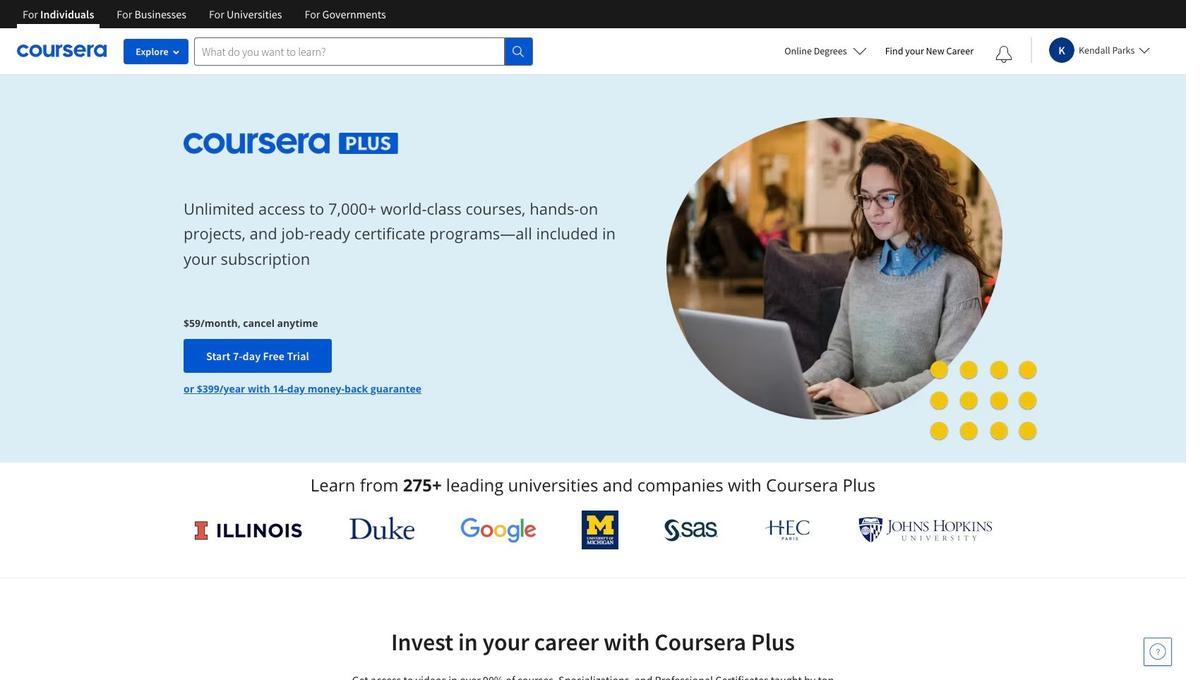 Task type: describe. For each thing, give the bounding box(es) containing it.
coursera plus image
[[184, 133, 398, 154]]

help center image
[[1150, 643, 1167, 660]]

What do you want to learn? text field
[[194, 37, 505, 65]]

university of illinois at urbana-champaign image
[[193, 519, 304, 541]]

johns hopkins university image
[[859, 517, 993, 543]]



Task type: vqa. For each thing, say whether or not it's contained in the screenshot.
the What do you want to learn? text field
yes



Task type: locate. For each thing, give the bounding box(es) containing it.
university of michigan image
[[582, 511, 619, 549]]

banner navigation
[[11, 0, 397, 28]]

None search field
[[194, 37, 533, 65]]

duke university image
[[349, 517, 415, 540]]

hec paris image
[[764, 515, 813, 544]]

google image
[[460, 517, 536, 543]]

sas image
[[664, 519, 718, 541]]

coursera image
[[17, 40, 107, 62]]



